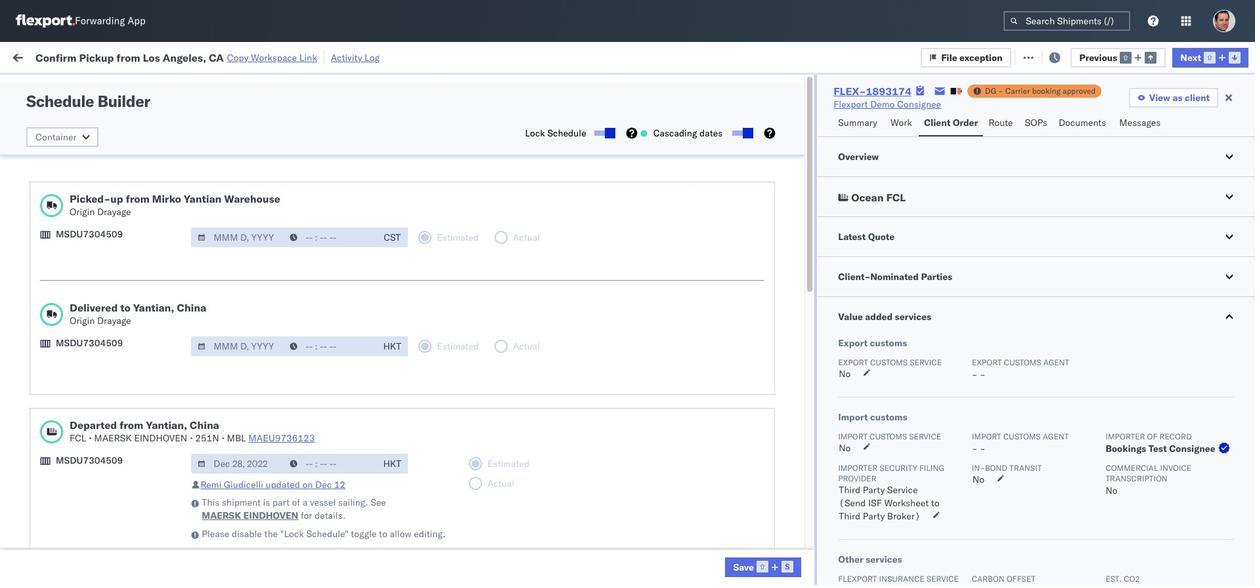 Task type: describe. For each thing, give the bounding box(es) containing it.
flexport demo consignee
[[834, 99, 941, 110]]

import work
[[112, 51, 167, 63]]

departed
[[70, 419, 117, 432]]

: for status
[[95, 81, 98, 91]]

messages button
[[1114, 111, 1168, 137]]

nov for upload customs clearance documents
[[289, 231, 306, 243]]

confirm pickup from rotterdam, netherlands
[[30, 542, 165, 567]]

2 maeu9408431 from the top
[[940, 462, 1007, 474]]

6 resize handle column header from the left
[[718, 102, 733, 586]]

abcdefg78456546 for schedule delivery appointment
[[940, 289, 1029, 301]]

log
[[365, 52, 380, 63]]

giudicelli
[[224, 480, 263, 491]]

1 hlxu8034992 from the top
[[990, 115, 1054, 127]]

ocean fcl inside button
[[852, 191, 906, 204]]

2 integration from the top
[[602, 404, 647, 416]]

2023 up details.
[[316, 491, 339, 503]]

est. co2
[[1106, 575, 1140, 585]]

mbl/mawb
[[940, 107, 986, 117]]

8,
[[308, 231, 317, 243]]

is
[[263, 497, 270, 509]]

no for in-
[[973, 474, 985, 486]]

hlxu6269489, for upload customs clearance documents
[[920, 231, 987, 242]]

schedule delivery appointment link for 3rd schedule delivery appointment button from the bottom of the page
[[30, 287, 162, 301]]

schedule delivery appointment link for fourth schedule delivery appointment button from the top of the page
[[30, 490, 162, 503]]

2 schedule pickup from rotterdam, netherlands link from the top
[[30, 512, 197, 538]]

1 11:59 pm pdt, nov 4, 2022 from the top
[[222, 144, 342, 156]]

progress
[[206, 81, 239, 91]]

hkt for delivered to yantian, china mmm d, yyyy text box
[[383, 341, 401, 353]]

2 upload from the top
[[30, 461, 60, 473]]

1 karl from the top
[[714, 375, 731, 387]]

pdt, for schedule delivery appointment
[[266, 173, 287, 185]]

4 flex-2130387 from the top
[[761, 549, 829, 561]]

commercial invoice transcription no
[[1106, 464, 1192, 497]]

origin inside picked-up from mirko yantian warehouse origin drayage
[[70, 206, 95, 218]]

2 hlxu8034992 from the top
[[990, 144, 1054, 156]]

updated
[[266, 480, 300, 491]]

2 gaurav from the top
[[1113, 173, 1142, 185]]

5:30 for schedule pickup from rotterdam, netherlands
[[222, 520, 242, 532]]

fcl inside departed from yantian, china fcl • maersk eindhoven • 251n • mbl maeu9736123
[[70, 433, 86, 445]]

work
[[38, 48, 72, 66]]

4 lagerfeld from the top
[[734, 491, 773, 503]]

forwarding app
[[75, 15, 146, 27]]

importer for importer security filing provider
[[838, 464, 878, 474]]

2130384 for schedule pickup from rotterdam, netherlands
[[789, 520, 829, 532]]

message
[[177, 51, 214, 63]]

24, for 2023
[[306, 433, 320, 445]]

2 schedule delivery appointment button from the top
[[30, 287, 162, 302]]

4 uetu5238478 from the top
[[921, 346, 985, 358]]

2023 up -- : -- -- text field
[[322, 433, 345, 445]]

5 account from the top
[[669, 520, 704, 532]]

251n
[[195, 433, 219, 445]]

3 flex-2130387 from the top
[[761, 462, 829, 474]]

schedule for second schedule delivery appointment button from the bottom of the page
[[30, 375, 69, 387]]

4 1889466 from the top
[[789, 347, 829, 358]]

status
[[72, 81, 95, 91]]

3 account from the top
[[669, 462, 704, 474]]

0 horizontal spatial exception
[[960, 52, 1003, 63]]

6 integration from the top
[[602, 549, 647, 561]]

see
[[371, 497, 386, 509]]

1 schedule delivery appointment button from the top
[[30, 172, 162, 186]]

details.
[[315, 510, 346, 522]]

0 horizontal spatial for
[[126, 81, 137, 91]]

shipment
[[222, 497, 261, 509]]

1 gvcu5265864 from the top
[[850, 375, 915, 387]]

0 horizontal spatial file
[[941, 52, 958, 63]]

"lock
[[280, 529, 304, 541]]

builder
[[98, 91, 150, 111]]

services inside button
[[895, 311, 932, 323]]

lhuu7894563, uetu5238478 for schedule delivery appointment
[[850, 288, 985, 300]]

allow
[[390, 529, 412, 541]]

11:59 for first schedule delivery appointment button from the top
[[222, 173, 247, 185]]

delivery up delivered
[[71, 288, 105, 300]]

2 schedule pickup from rotterdam, netherlands button from the top
[[30, 512, 197, 540]]

2023 right 2,
[[318, 549, 341, 561]]

11:59 pm pst, jan 24, 2023
[[222, 433, 345, 445]]

4 test123456 from the top
[[940, 202, 996, 214]]

yantian, for to
[[133, 302, 174, 315]]

to for please disable the "lock schedule" toggle to allow editing.
[[379, 529, 387, 541]]

uetu5238478 for schedule delivery appointment
[[921, 288, 985, 300]]

2 karl from the top
[[714, 404, 731, 416]]

activity log button
[[331, 50, 380, 65]]

documents inside 'documents' button
[[1059, 117, 1106, 129]]

importer of record
[[1106, 432, 1192, 442]]

consignee for flexport demo consignee
[[897, 99, 941, 110]]

commercial
[[1106, 464, 1158, 474]]

yantian
[[184, 192, 222, 206]]

1 2130387 from the top
[[789, 375, 829, 387]]

no inside commercial invoice transcription no
[[1106, 485, 1118, 497]]

drayage inside picked-up from mirko yantian warehouse origin drayage
[[97, 206, 131, 218]]

batch action button
[[1161, 47, 1247, 67]]

sops button
[[1020, 111, 1054, 137]]

agent for import customs agent - -
[[1043, 432, 1069, 442]]

schedule delivery appointment for 3rd schedule delivery appointment button from the bottom of the page schedule delivery appointment link
[[30, 288, 162, 300]]

11 resize handle column header from the left
[[1222, 102, 1238, 586]]

toggle
[[351, 529, 377, 541]]

5:30 pm pst, jan 30, 2023 for schedule pickup from rotterdam, netherlands
[[222, 520, 339, 532]]

ceau7522281, hlxu6269489, hlxu8034992 for schedule pickup from los angeles, ca
[[850, 202, 1054, 214]]

3 lagerfeld from the top
[[734, 462, 773, 474]]

ceau7522281, for schedule delivery appointment
[[850, 173, 918, 185]]

pickup inside 'confirm pickup from rotterdam, netherlands'
[[66, 542, 95, 553]]

bond
[[985, 464, 1008, 474]]

3 integration from the top
[[602, 462, 647, 474]]

uetu5238478 for confirm pickup from los angeles, ca
[[921, 317, 985, 329]]

forwarding
[[75, 15, 125, 27]]

pickup inside button
[[66, 317, 95, 329]]

service for export customs agent - -
[[910, 358, 942, 368]]

1 horizontal spatial file exception
[[1031, 51, 1092, 63]]

5 lagerfeld from the top
[[734, 520, 773, 532]]

action
[[1209, 51, 1238, 63]]

nov for schedule delivery appointment
[[289, 173, 306, 185]]

hlxu8034992 for schedule delivery appointment
[[990, 173, 1054, 185]]

11:00 pm pst, nov 8, 2022
[[222, 231, 342, 243]]

ceau7522281, hlxu6269489, hlxu8034992 for schedule delivery appointment
[[850, 173, 1054, 185]]

customs for 2nd upload customs clearance documents link
[[62, 461, 99, 473]]

blocked,
[[162, 81, 195, 91]]

customs for import customs agent - -
[[1004, 432, 1041, 442]]

1 • from the left
[[89, 433, 92, 445]]

2 ceau7522281, from the top
[[850, 144, 918, 156]]

5 schedule pickup from los angeles, ca from the top
[[30, 433, 192, 444]]

export customs service
[[838, 358, 942, 368]]

2 1846748 from the top
[[789, 144, 829, 156]]

to inside delivered to yantian, china origin drayage
[[120, 302, 131, 315]]

1 hlxu6269489, from the top
[[920, 115, 987, 127]]

schedule pickup from los angeles, ca link for 3rd schedule pickup from los angeles, ca button from the bottom of the page
[[30, 201, 192, 214]]

1 horizontal spatial dec
[[315, 480, 332, 491]]

summary button
[[833, 111, 886, 137]]

30, for schedule pickup from rotterdam, netherlands
[[300, 520, 314, 532]]

3 flex-1846748 from the top
[[761, 173, 829, 185]]

work inside button
[[144, 51, 167, 63]]

8:30 pm pst, jan 28, 2023
[[222, 462, 339, 474]]

205
[[303, 51, 320, 63]]

confirm pickup from los angeles, ca copy workspace link
[[35, 51, 317, 64]]

third party service (send isf worksheet to third party broker)
[[839, 485, 940, 523]]

schedule for 2nd schedule pickup from los angeles, ca button from the top
[[30, 144, 69, 155]]

fcl inside button
[[886, 191, 906, 204]]

schedule delivery appointment link for second schedule delivery appointment button from the bottom of the page
[[30, 374, 162, 387]]

9 resize handle column header from the left
[[1091, 102, 1106, 586]]

ceau7522281, for schedule pickup from los angeles, ca
[[850, 202, 918, 214]]

work inside 'button'
[[891, 117, 912, 129]]

picked-
[[70, 192, 110, 206]]

2 test123456 from the top
[[940, 144, 996, 156]]

latest quote button
[[817, 217, 1255, 257]]

6 integration test account - karl lagerfeld from the top
[[602, 549, 773, 561]]

client-nominated parties button
[[817, 258, 1255, 297]]

schedule pickup from los angeles, ca link for 4th schedule pickup from los angeles, ca button from the top of the page
[[30, 259, 192, 272]]

schedule delivery appointment for first schedule delivery appointment button from the top's schedule delivery appointment link
[[30, 172, 162, 184]]

est.
[[1106, 575, 1122, 585]]

this shipment is part of a vessel sailing. see maersk eindhoven for details.
[[202, 497, 386, 522]]

schedule for fourth schedule delivery appointment button from the top of the page
[[30, 490, 69, 502]]

flex-1889466 for schedule delivery appointment
[[761, 289, 829, 301]]

1 third from the top
[[839, 485, 861, 497]]

1 ceau7522281, from the top
[[850, 115, 918, 127]]

customs for export customs agent - -
[[1004, 358, 1042, 368]]

jan left the 28,
[[283, 462, 298, 474]]

schedule for first schedule pickup from los angeles, ca button from the bottom
[[30, 433, 69, 444]]

jan left 23,
[[283, 404, 298, 416]]

gvcu5265864 for 8:30 pm pst, jan 23, 2023
[[850, 404, 915, 416]]

previous
[[1080, 52, 1118, 63]]

approved
[[1063, 86, 1096, 96]]

5 resize handle column header from the left
[[579, 102, 595, 586]]

import for import customs service
[[838, 432, 868, 442]]

2 integration test account - karl lagerfeld from the top
[[602, 404, 773, 416]]

pdt, for schedule pickup from los angeles, ca
[[266, 202, 287, 214]]

1 schedule pickup from rotterdam, netherlands button from the top
[[30, 396, 197, 424]]

Search Work text field
[[813, 47, 956, 67]]

from inside button
[[97, 317, 116, 329]]

vessel
[[310, 497, 336, 509]]

lock
[[525, 127, 545, 139]]

2 vertical spatial documents
[[146, 461, 194, 473]]

zimu3048342 for schedule pickup from rotterdam, netherlands
[[940, 520, 1003, 532]]

schedule for 4th schedule pickup from los angeles, ca button from the top of the page
[[30, 259, 69, 271]]

4 resize handle column header from the left
[[490, 102, 505, 586]]

3 2130387 from the top
[[789, 462, 829, 474]]

12
[[334, 480, 346, 491]]

0 vertical spatial of
[[1147, 432, 1158, 442]]

4 karl from the top
[[714, 491, 731, 503]]

1 upload customs clearance documents link from the top
[[30, 230, 194, 243]]

order
[[953, 117, 978, 129]]

2 party from the top
[[863, 511, 885, 523]]

work,
[[139, 81, 160, 91]]

insurance
[[879, 575, 925, 585]]

container button
[[26, 127, 99, 147]]

flexport. image
[[16, 14, 75, 28]]

1 gaurav from the top
[[1113, 115, 1142, 127]]

my
[[13, 48, 34, 66]]

jan for schedule delivery appointment
[[283, 491, 298, 503]]

0 vertical spatial dec
[[284, 347, 301, 358]]

1 horizontal spatial on
[[322, 51, 333, 63]]

as
[[1173, 92, 1183, 104]]

4 schedule pickup from los angeles, ca button from the top
[[30, 259, 192, 273]]

remi giudicelli updated on dec 12
[[201, 480, 346, 491]]

0 horizontal spatial on
[[303, 480, 313, 491]]

import for import customs
[[838, 412, 868, 424]]

1 horizontal spatial exception
[[1049, 51, 1092, 63]]

5 schedule pickup from los angeles, ca button from the top
[[30, 432, 192, 446]]

no for export
[[839, 369, 851, 380]]

1 4, from the top
[[309, 144, 317, 156]]

schedule for 3rd schedule pickup from los angeles, ca button from the bottom of the page
[[30, 201, 69, 213]]

2 upload customs clearance documents link from the top
[[30, 461, 194, 474]]

6 karl from the top
[[714, 549, 731, 561]]

container numbers button
[[844, 99, 921, 123]]

rotterdam, for 11:00 pm pst, feb 2, 2023
[[119, 542, 165, 553]]

filtered
[[13, 80, 45, 92]]

flex-1662119
[[761, 433, 829, 445]]

actions
[[1204, 107, 1231, 117]]

-- : -- -- text field for picked-up from mirko yantian warehouse
[[283, 228, 377, 248]]

booking
[[1032, 86, 1061, 96]]

2022 for clearance
[[319, 231, 342, 243]]

msdu7304509 for picked-up from mirko yantian warehouse
[[56, 229, 123, 240]]

schedule delivery appointment for schedule delivery appointment link related to second schedule delivery appointment button from the bottom of the page
[[30, 375, 162, 387]]

ocean inside button
[[852, 191, 884, 204]]

co2
[[1124, 575, 1140, 585]]

delivery for 6:00
[[66, 346, 100, 358]]

4 flex-1889466 from the top
[[761, 347, 829, 358]]

flexport for flexport insurance service
[[838, 575, 877, 585]]

8:30 pm pst, jan 23, 2023
[[222, 404, 339, 416]]

customs for export customs
[[870, 338, 907, 349]]

track
[[335, 51, 356, 63]]

1 maeu9408431 from the top
[[940, 375, 1007, 387]]

2 clearance from the top
[[102, 461, 144, 473]]

drayage inside delivered to yantian, china origin drayage
[[97, 315, 131, 327]]

omkar
[[1113, 144, 1141, 156]]

carbon
[[972, 575, 1005, 585]]

flex-1893174 link
[[834, 85, 912, 98]]

cascading dates
[[653, 127, 723, 139]]

10 resize handle column header from the left
[[1180, 102, 1196, 586]]

2 gaurav jawla from the top
[[1113, 173, 1168, 185]]

1 vertical spatial rotterdam,
[[124, 513, 171, 525]]

: for snoozed
[[305, 81, 308, 91]]

zimu3048342 for schedule delivery appointment
[[940, 491, 1003, 503]]

save button
[[726, 558, 802, 578]]

schedule for fifth schedule pickup from los angeles, ca button from the bottom of the page
[[30, 115, 69, 126]]

3 schedule pickup from los angeles, ca from the top
[[30, 201, 192, 213]]

2,
[[307, 549, 316, 561]]

export for export customs service
[[838, 358, 868, 368]]

2023 right 23,
[[316, 404, 339, 416]]

documents button
[[1054, 111, 1114, 137]]

1 account from the top
[[669, 375, 704, 387]]

please
[[202, 529, 229, 541]]

nyku9743990 for schedule delivery appointment
[[850, 491, 915, 503]]

view
[[1149, 92, 1171, 104]]

nov for schedule pickup from los angeles, ca
[[289, 202, 306, 214]]

schedule for first 'schedule pickup from rotterdam, netherlands' button from the top
[[30, 397, 69, 409]]

2 lagerfeld from the top
[[734, 404, 773, 416]]

appointment for 3rd schedule delivery appointment button from the bottom of the page schedule delivery appointment link
[[108, 288, 162, 300]]

2 • from the left
[[190, 433, 193, 445]]

11:00 pm pst, feb 2, 2023
[[222, 549, 341, 561]]

1 1846748 from the top
[[789, 115, 829, 127]]

2 jawla from the top
[[1145, 173, 1168, 185]]

confirm for confirm pickup from rotterdam, netherlands
[[30, 542, 64, 553]]

4 integration from the top
[[602, 491, 647, 503]]

latest
[[838, 231, 866, 243]]

save
[[733, 562, 754, 574]]

1 integration test account - karl lagerfeld from the top
[[602, 375, 773, 387]]

4 2130387 from the top
[[789, 549, 829, 561]]

2 upload customs clearance documents from the top
[[30, 461, 194, 473]]

1 flex-2130387 from the top
[[761, 375, 829, 387]]

delivery down the confirm delivery button
[[71, 375, 105, 387]]

1 test123456 from the top
[[940, 115, 996, 127]]

3 schedule pickup from los angeles, ca button from the top
[[30, 201, 192, 215]]

from inside 'confirm pickup from rotterdam, netherlands'
[[97, 542, 116, 553]]

maersk inside departed from yantian, china fcl • maersk eindhoven • 251n • mbl maeu9736123
[[94, 433, 132, 445]]

2 schedule pickup from los angeles, ca from the top
[[30, 144, 192, 155]]

1 schedule pickup from rotterdam, netherlands link from the top
[[30, 396, 197, 423]]

route button
[[984, 111, 1020, 137]]

2 flex-2130387 from the top
[[761, 404, 829, 416]]

ready
[[101, 81, 124, 91]]

1 pdt, from the top
[[266, 144, 287, 156]]

lhuu7894563, uetu5238478 for schedule pickup from los angeles, ca
[[850, 259, 985, 271]]

mirko
[[152, 192, 181, 206]]

documents inside upload customs clearance documents 'button'
[[146, 230, 194, 242]]

2 ceau7522281, hlxu6269489, hlxu8034992 from the top
[[850, 144, 1054, 156]]



Task type: locate. For each thing, give the bounding box(es) containing it.
import down 'import customs'
[[838, 432, 868, 442]]

confirm inside 'confirm pickup from rotterdam, netherlands'
[[30, 542, 64, 553]]

1 vertical spatial maeu9408431
[[940, 462, 1007, 474]]

3 lhuu7894563, from the top
[[850, 317, 918, 329]]

in-bond transit
[[972, 464, 1042, 474]]

msdu7304509 for delivered to yantian, china
[[56, 338, 123, 349]]

8:30 up mbl
[[222, 404, 242, 416]]

3 lhuu7894563, uetu5238478 from the top
[[850, 317, 985, 329]]

0 vertical spatial party
[[863, 485, 885, 497]]

1 vertical spatial importer
[[838, 464, 878, 474]]

3 1889466 from the top
[[789, 318, 829, 329]]

flex-2130384 for schedule pickup from rotterdam, netherlands
[[761, 520, 829, 532]]

0 vertical spatial 2130384
[[789, 491, 829, 503]]

-- : -- -- text field
[[283, 455, 377, 474]]

hlxu8034992 for upload customs clearance documents
[[990, 231, 1054, 242]]

schedule delivery appointment for fourth schedule delivery appointment button from the top of the page schedule delivery appointment link
[[30, 490, 162, 502]]

dec left 12
[[315, 480, 332, 491]]

maersk inside this shipment is part of a vessel sailing. see maersk eindhoven for details.
[[202, 510, 241, 522]]

on down the 28,
[[303, 480, 313, 491]]

5:30 right this
[[222, 491, 242, 503]]

party down isf
[[863, 511, 885, 523]]

file exception down search shipments (/) text field
[[1031, 51, 1092, 63]]

11:59 for first schedule pickup from los angeles, ca button from the bottom
[[222, 433, 247, 445]]

part
[[273, 497, 290, 509]]

2022 for from
[[320, 202, 342, 214]]

1 11:00 from the top
[[222, 231, 247, 243]]

of inside this shipment is part of a vessel sailing. see maersk eindhoven for details.
[[292, 497, 300, 509]]

2 pdt, from the top
[[266, 173, 287, 185]]

service right insurance
[[927, 575, 959, 585]]

snoozed
[[275, 81, 305, 91]]

2 flex-1846748 from the top
[[761, 144, 829, 156]]

0 vertical spatial hkt
[[383, 341, 401, 353]]

to up confirm pickup from los angeles, ca link
[[120, 302, 131, 315]]

no
[[311, 81, 322, 91], [839, 369, 851, 380], [839, 443, 851, 455], [973, 474, 985, 486], [1106, 485, 1118, 497]]

import for import work
[[112, 51, 141, 63]]

service inside third party service (send isf worksheet to third party broker)
[[887, 485, 918, 497]]

jan for schedule pickup from los angeles, ca
[[289, 433, 303, 445]]

clearance down departed
[[102, 461, 144, 473]]

upload inside 'button'
[[30, 230, 60, 242]]

1 hkt from the top
[[383, 341, 401, 353]]

china inside delivered to yantian, china origin drayage
[[177, 302, 206, 315]]

remi
[[201, 480, 221, 491]]

yantian,
[[133, 302, 174, 315], [146, 419, 187, 432]]

to inside third party service (send isf worksheet to third party broker)
[[931, 498, 940, 510]]

2 mmm d, yyyy text field from the top
[[191, 337, 285, 357]]

appointment up delivered to yantian, china origin drayage
[[108, 288, 162, 300]]

sailing.
[[338, 497, 368, 509]]

previous button
[[1070, 48, 1166, 67]]

nov
[[289, 144, 306, 156], [289, 173, 306, 185], [289, 202, 306, 214], [289, 231, 306, 243]]

5 1846748 from the top
[[789, 231, 829, 243]]

added
[[865, 311, 893, 323]]

3 appointment from the top
[[108, 375, 162, 387]]

work button
[[886, 111, 919, 137]]

flex-1889466 for schedule pickup from los angeles, ca
[[761, 260, 829, 272]]

ceau7522281, for upload customs clearance documents
[[850, 231, 918, 242]]

lhuu7894563,
[[850, 259, 918, 271], [850, 288, 918, 300], [850, 317, 918, 329], [850, 346, 918, 358]]

container numbers
[[850, 102, 886, 122]]

msdu7304509 down confirm pickup from los angeles, ca button
[[56, 338, 123, 349]]

pm
[[250, 144, 264, 156], [250, 173, 264, 185], [250, 202, 264, 214], [250, 231, 264, 243], [244, 404, 258, 416], [250, 433, 264, 445], [244, 462, 258, 474], [244, 491, 258, 503], [244, 520, 258, 532], [250, 549, 264, 561]]

appointment for schedule delivery appointment link related to second schedule delivery appointment button from the bottom of the page
[[108, 375, 162, 387]]

service down value added services
[[910, 358, 942, 368]]

schedule delivery appointment link up delivered
[[30, 287, 162, 301]]

schedule pickup from los angeles, ca link for 2nd schedule pickup from los angeles, ca button from the top
[[30, 143, 192, 156]]

3 11:59 from the top
[[222, 202, 247, 214]]

2 third from the top
[[839, 511, 861, 523]]

delivery for 5:30
[[71, 490, 105, 502]]

3 msdu7304509 from the top
[[56, 455, 123, 467]]

confirm inside button
[[30, 317, 64, 329]]

0 vertical spatial maeu9408431
[[940, 375, 1007, 387]]

party up isf
[[863, 485, 885, 497]]

3 • from the left
[[222, 433, 225, 445]]

abcdefg78456546 down parties
[[940, 289, 1029, 301]]

None checkbox
[[594, 131, 613, 136], [733, 131, 751, 136], [594, 131, 613, 136], [733, 131, 751, 136]]

1 8:30 from the top
[[222, 404, 242, 416]]

1 schedule pickup from los angeles, ca from the top
[[30, 115, 192, 126]]

2 4, from the top
[[309, 173, 317, 185]]

jan right the
[[283, 520, 298, 532]]

11:00
[[222, 231, 247, 243], [222, 549, 247, 561]]

11:00 down disable
[[222, 549, 247, 561]]

angeles, inside button
[[136, 317, 172, 329]]

schedule delivery appointment link for first schedule delivery appointment button from the top
[[30, 172, 162, 185]]

1 vertical spatial zimu3048342
[[940, 520, 1003, 532]]

customs inside export customs agent - -
[[1004, 358, 1042, 368]]

2 vertical spatial to
[[379, 529, 387, 541]]

4 schedule pickup from los angeles, ca from the top
[[30, 259, 192, 271]]

0 vertical spatial upload
[[30, 230, 60, 242]]

11:00 for 11:00 pm pst, nov 8, 2022
[[222, 231, 247, 243]]

4 appointment from the top
[[108, 490, 162, 502]]

5:30 pm pst, jan 30, 2023
[[222, 491, 339, 503], [222, 520, 339, 532]]

2130384 for schedule delivery appointment
[[789, 491, 829, 503]]

4 hlxu8034992 from the top
[[990, 202, 1054, 214]]

:
[[95, 81, 98, 91], [305, 81, 308, 91]]

MMM D, YYYY text field
[[191, 455, 285, 474]]

1 vertical spatial schedule pickup from rotterdam, netherlands link
[[30, 512, 197, 538]]

schedule pickup from los angeles, ca link for fifth schedule pickup from los angeles, ca button from the bottom of the page
[[30, 114, 192, 127]]

1 : from the left
[[95, 81, 98, 91]]

third up (send
[[839, 485, 861, 497]]

confirm delivery link
[[30, 345, 100, 358]]

route
[[989, 117, 1013, 129]]

0 vertical spatial rotterdam,
[[124, 397, 171, 409]]

ceau7522281, down overview
[[850, 173, 918, 185]]

1 vertical spatial 8:30
[[222, 462, 242, 474]]

1 vertical spatial party
[[863, 511, 885, 523]]

2 netherlands from the top
[[30, 526, 82, 538]]

schedule pickup from los angeles, ca up upload customs clearance documents 'button'
[[30, 201, 192, 213]]

1 vertical spatial jawla
[[1145, 173, 1168, 185]]

next button
[[1173, 48, 1249, 67]]

2 horizontal spatial •
[[222, 433, 225, 445]]

editing.
[[414, 529, 446, 541]]

11:00 down the warehouse
[[222, 231, 247, 243]]

on right '205' in the left top of the page
[[322, 51, 333, 63]]

• left mbl
[[222, 433, 225, 445]]

1 vertical spatial of
[[292, 497, 300, 509]]

1 integration from the top
[[602, 375, 647, 387]]

nyku9743990 down importer security filing provider
[[850, 491, 915, 503]]

1 vertical spatial mmm d, yyyy text field
[[191, 337, 285, 357]]

numbers inside container numbers
[[850, 112, 883, 122]]

to right worksheet
[[931, 498, 940, 510]]

5 schedule pickup from los angeles, ca link from the top
[[30, 432, 192, 445]]

lhuu7894563, down quote
[[850, 259, 918, 271]]

customs down departed
[[62, 461, 99, 473]]

1889466 for schedule pickup from los angeles, ca
[[789, 260, 829, 272]]

5 karl from the top
[[714, 520, 731, 532]]

gvcu5265864 for 11:00 pm pst, feb 2, 2023
[[850, 549, 915, 560]]

5:30 for schedule delivery appointment
[[222, 491, 242, 503]]

0 vertical spatial for
[[126, 81, 137, 91]]

maeu9408431 up --
[[940, 375, 1007, 387]]

0 vertical spatial eindhoven
[[134, 433, 187, 445]]

abcdefg78456546 for schedule pickup from los angeles, ca
[[940, 260, 1029, 272]]

service for party
[[887, 485, 918, 497]]

rotterdam, for 8:30 pm pst, jan 23, 2023
[[124, 397, 171, 409]]

eindhoven inside departed from yantian, china fcl • maersk eindhoven • 251n • mbl maeu9736123
[[134, 433, 187, 445]]

agent inside export customs agent - -
[[1044, 358, 1070, 368]]

4 ceau7522281, from the top
[[850, 202, 918, 214]]

schedule delivery appointment down the confirm delivery button
[[30, 375, 162, 387]]

3 1846748 from the top
[[789, 173, 829, 185]]

confirm pickup from los angeles, ca button
[[30, 316, 187, 331]]

importer up provider
[[838, 464, 878, 474]]

0 vertical spatial importer
[[1106, 432, 1145, 442]]

hlxu6269489, for schedule delivery appointment
[[920, 173, 987, 185]]

import work button
[[106, 42, 172, 72]]

6 lagerfeld from the top
[[734, 549, 773, 561]]

4 lhuu7894563, uetu5238478 from the top
[[850, 346, 985, 358]]

2 account from the top
[[669, 404, 704, 416]]

3 integration test account - karl lagerfeld from the top
[[602, 462, 773, 474]]

gaurav jawla up omkar savant
[[1113, 115, 1168, 127]]

maersk down this
[[202, 510, 241, 522]]

11:59 pm pdt, nov 4, 2022 for schedule delivery appointment
[[222, 173, 342, 185]]

exception
[[1049, 51, 1092, 63], [960, 52, 1003, 63]]

0 horizontal spatial to
[[120, 302, 131, 315]]

yantian, inside delivered to yantian, china origin drayage
[[133, 302, 174, 315]]

11:59 pm pdt, nov 4, 2022 for schedule pickup from los angeles, ca
[[222, 202, 342, 214]]

8:30 for 8:30 pm pst, jan 28, 2023
[[222, 462, 242, 474]]

offset
[[1007, 575, 1036, 585]]

1 vertical spatial 30,
[[300, 520, 314, 532]]

2130384 up save button
[[789, 520, 829, 532]]

sops
[[1025, 117, 1048, 129]]

carbon offset
[[972, 575, 1036, 585]]

client-nominated parties
[[838, 271, 953, 283]]

1 vertical spatial services
[[866, 554, 902, 566]]

3 schedule delivery appointment button from the top
[[30, 374, 162, 389]]

schedule delivery appointment up delivered
[[30, 288, 162, 300]]

30, down 'a'
[[300, 520, 314, 532]]

file
[[1031, 51, 1047, 63], [941, 52, 958, 63]]

0 vertical spatial 5:30
[[222, 491, 242, 503]]

1 zimu3048342 from the top
[[940, 491, 1003, 503]]

origin down delivered
[[70, 315, 95, 327]]

1 vertical spatial eindhoven
[[243, 510, 298, 522]]

lhuu7894563, for confirm pickup from los angeles, ca
[[850, 317, 918, 329]]

1 vertical spatial 5:30 pm pst, jan 30, 2023
[[222, 520, 339, 532]]

5 flex-1846748 from the top
[[761, 231, 829, 243]]

1 resize handle column header from the left
[[198, 102, 214, 586]]

nyku9743990 down isf
[[850, 520, 915, 531]]

jawla
[[1145, 115, 1168, 127], [1145, 173, 1168, 185]]

2022 for appointment
[[320, 173, 342, 185]]

customs for export customs service
[[870, 358, 908, 368]]

0 vertical spatial consignee
[[897, 99, 941, 110]]

yantian, inside departed from yantian, china fcl • maersk eindhoven • 251n • mbl maeu9736123
[[146, 419, 187, 432]]

eindhoven inside this shipment is part of a vessel sailing. see maersk eindhoven for details.
[[243, 510, 298, 522]]

0 vertical spatial schedule pickup from rotterdam, netherlands
[[30, 397, 171, 422]]

uetu5238478 for schedule pickup from los angeles, ca
[[921, 259, 985, 271]]

0 vertical spatial 8:30
[[222, 404, 242, 416]]

0 vertical spatial gaurav
[[1113, 115, 1142, 127]]

mbl/mawb numbers
[[940, 107, 1021, 117]]

drayage down delivered
[[97, 315, 131, 327]]

0 vertical spatial china
[[177, 302, 206, 315]]

2 hlxu6269489, from the top
[[920, 144, 987, 156]]

services up the flexport insurance service
[[866, 554, 902, 566]]

3 resize handle column header from the left
[[400, 102, 415, 586]]

schedule pickup from rotterdam, netherlands for second schedule pickup from rotterdam, netherlands link from the top of the page
[[30, 513, 171, 538]]

0 vertical spatial documents
[[1059, 117, 1106, 129]]

schedule pickup from rotterdam, netherlands link
[[30, 396, 197, 423], [30, 512, 197, 538]]

eindhoven down is
[[243, 510, 298, 522]]

0 vertical spatial 11:59 pm pdt, nov 4, 2022
[[222, 144, 342, 156]]

2 schedule pickup from los angeles, ca link from the top
[[30, 143, 192, 156]]

1 vertical spatial third
[[839, 511, 861, 523]]

batch
[[1181, 51, 1207, 63]]

disable
[[232, 529, 262, 541]]

1 horizontal spatial maersk
[[202, 510, 241, 522]]

0 horizontal spatial eindhoven
[[134, 433, 187, 445]]

summary
[[838, 117, 878, 129]]

export customs agent - -
[[972, 358, 1070, 381]]

4 lhuu7894563, from the top
[[850, 346, 918, 358]]

2 vertical spatial 4,
[[309, 202, 317, 214]]

activity log
[[331, 52, 380, 63]]

1 jawla from the top
[[1145, 115, 1168, 127]]

consignee up client
[[897, 99, 941, 110]]

0 vertical spatial work
[[144, 51, 167, 63]]

origin down the picked-
[[70, 206, 95, 218]]

no down transcription
[[1106, 485, 1118, 497]]

msdu7304509 for departed from yantian, china
[[56, 455, 123, 467]]

customs for 2nd upload customs clearance documents link from the bottom
[[62, 230, 99, 242]]

schedule pickup from los angeles, ca down builder
[[30, 115, 192, 126]]

schedule pickup from los angeles, ca link
[[30, 114, 192, 127], [30, 143, 192, 156], [30, 201, 192, 214], [30, 259, 192, 272], [30, 432, 192, 445]]

export inside export customs agent - -
[[972, 358, 1002, 368]]

bosch
[[512, 115, 538, 127], [602, 115, 628, 127], [512, 144, 538, 156], [602, 144, 628, 156], [512, 173, 538, 185], [602, 173, 628, 185], [512, 231, 538, 243], [512, 347, 538, 358]]

2 vertical spatial netherlands
[[30, 555, 82, 567]]

party
[[863, 485, 885, 497], [863, 511, 885, 523]]

3 gvcu5265864 from the top
[[850, 462, 915, 474]]

import inside button
[[112, 51, 141, 63]]

nyku9743990
[[850, 491, 915, 503], [850, 520, 915, 531]]

dec right am
[[284, 347, 301, 358]]

schedule delivery appointment link up 'confirm pickup from rotterdam, netherlands'
[[30, 490, 162, 503]]

2 2130387 from the top
[[789, 404, 829, 416]]

2022
[[320, 144, 342, 156], [320, 173, 342, 185], [320, 202, 342, 214], [319, 231, 342, 243], [320, 347, 342, 358]]

1 1889466 from the top
[[789, 260, 829, 272]]

3 karl from the top
[[714, 462, 731, 474]]

jan up the 28,
[[289, 433, 303, 445]]

container
[[850, 102, 886, 112], [35, 131, 76, 143]]

0 horizontal spatial container
[[35, 131, 76, 143]]

3 schedule delivery appointment link from the top
[[30, 374, 162, 387]]

service for insurance
[[927, 575, 959, 585]]

ca
[[209, 51, 224, 64], [179, 115, 192, 126], [179, 144, 192, 155], [179, 201, 192, 213], [179, 259, 192, 271], [174, 317, 187, 329], [179, 433, 192, 444]]

0 vertical spatial 30,
[[300, 491, 314, 503]]

1 vertical spatial pdt,
[[266, 173, 287, 185]]

0 vertical spatial mmm d, yyyy text field
[[191, 228, 285, 248]]

netherlands inside 'confirm pickup from rotterdam, netherlands'
[[30, 555, 82, 567]]

0 vertical spatial to
[[120, 302, 131, 315]]

for down 'a'
[[301, 510, 312, 522]]

2 schedule delivery appointment from the top
[[30, 288, 162, 300]]

work down flexport demo consignee link
[[891, 117, 912, 129]]

3 schedule pickup from los angeles, ca link from the top
[[30, 201, 192, 214]]

copy
[[227, 52, 249, 63]]

import up in-
[[972, 432, 1002, 442]]

4 gvcu5265864 from the top
[[850, 549, 915, 560]]

importer up bookings
[[1106, 432, 1145, 442]]

container for container numbers
[[850, 102, 886, 112]]

flexport down other
[[838, 575, 877, 585]]

agent inside import customs agent - -
[[1043, 432, 1069, 442]]

import up ready
[[112, 51, 141, 63]]

0 horizontal spatial consignee
[[897, 99, 941, 110]]

maersk eindhoven link
[[202, 510, 298, 523]]

4 account from the top
[[669, 491, 704, 503]]

schedule for 3rd schedule delivery appointment button from the bottom of the page
[[30, 288, 69, 300]]

1 drayage from the top
[[97, 206, 131, 218]]

maersk down departed
[[94, 433, 132, 445]]

third
[[839, 485, 861, 497], [839, 511, 861, 523]]

service
[[910, 358, 942, 368], [909, 432, 941, 442]]

security
[[880, 464, 918, 474]]

1 horizontal spatial work
[[891, 117, 912, 129]]

gvcu5265864 up provider
[[850, 462, 915, 474]]

2 11:59 pm pdt, nov 4, 2022 from the top
[[222, 173, 342, 185]]

upload
[[30, 230, 60, 242], [30, 461, 60, 473]]

lhuu7894563, uetu5238478 for confirm pickup from los angeles, ca
[[850, 317, 985, 329]]

flexport for flexport demo consignee
[[834, 99, 868, 110]]

1 horizontal spatial consignee
[[1169, 443, 1216, 455]]

1 vertical spatial for
[[301, 510, 312, 522]]

jan for schedule pickup from rotterdam, netherlands
[[283, 520, 298, 532]]

gvcu5265864 for 8:30 pm pst, jan 28, 2023
[[850, 462, 915, 474]]

1 vertical spatial abcdefg78456546
[[940, 289, 1029, 301]]

1 lagerfeld from the top
[[734, 375, 773, 387]]

schedule delivery appointment button up the picked-
[[30, 172, 162, 186]]

1 vertical spatial container
[[35, 131, 76, 143]]

forwarding app link
[[16, 14, 146, 28]]

schedule delivery appointment button down the confirm delivery button
[[30, 374, 162, 389]]

file exception
[[1031, 51, 1092, 63], [941, 52, 1003, 63]]

2 5:30 from the top
[[222, 520, 242, 532]]

1 horizontal spatial numbers
[[988, 107, 1021, 117]]

3 11:59 pm pdt, nov 4, 2022 from the top
[[222, 202, 342, 214]]

1 vertical spatial dec
[[315, 480, 332, 491]]

0 vertical spatial upload customs clearance documents link
[[30, 230, 194, 243]]

2 : from the left
[[305, 81, 308, 91]]

• left 251n
[[190, 433, 193, 445]]

1 vertical spatial to
[[931, 498, 940, 510]]

1 vertical spatial msdu7304509
[[56, 338, 123, 349]]

china for departed from yantian, china
[[190, 419, 219, 432]]

1 vertical spatial documents
[[146, 230, 194, 242]]

2023 right the 28,
[[316, 462, 339, 474]]

file up dg - carrier booking approved
[[1031, 51, 1047, 63]]

3 uetu5238478 from the top
[[921, 317, 985, 329]]

2 schedule pickup from rotterdam, netherlands from the top
[[30, 513, 171, 538]]

for inside this shipment is part of a vessel sailing. see maersk eindhoven for details.
[[301, 510, 312, 522]]

schedule for first schedule delivery appointment button from the top
[[30, 172, 69, 184]]

MMM D, YYYY text field
[[191, 228, 285, 248], [191, 337, 285, 357]]

no up provider
[[839, 443, 851, 455]]

client-
[[838, 271, 871, 283]]

0 vertical spatial nyku9743990
[[850, 491, 915, 503]]

feb
[[289, 549, 305, 561]]

los inside confirm pickup from los angeles, ca link
[[119, 317, 133, 329]]

jan left 'a'
[[283, 491, 298, 503]]

mmm d, yyyy text field for delivered to yantian, china
[[191, 337, 285, 357]]

ocean
[[540, 115, 567, 127], [630, 115, 657, 127], [422, 144, 449, 156], [540, 144, 567, 156], [630, 144, 657, 156], [422, 173, 449, 185], [540, 173, 567, 185], [630, 173, 657, 185], [852, 191, 884, 204], [422, 231, 449, 243], [540, 231, 567, 243], [422, 347, 449, 358], [540, 347, 567, 358], [422, 404, 449, 416], [422, 462, 449, 474], [422, 491, 449, 503], [422, 520, 449, 532], [422, 549, 449, 561]]

schedule for first 'schedule pickup from rotterdam, netherlands' button from the bottom of the page
[[30, 513, 69, 525]]

ceau7522281, down work 'button'
[[850, 144, 918, 156]]

schedule pickup from rotterdam, netherlands for second schedule pickup from rotterdam, netherlands link from the bottom
[[30, 397, 171, 422]]

1 vertical spatial gaurav jawla
[[1113, 173, 1168, 185]]

confirm for confirm pickup from los angeles, ca copy workspace link
[[35, 51, 77, 64]]

0 vertical spatial zimu3048342
[[940, 491, 1003, 503]]

0 horizontal spatial service
[[887, 485, 918, 497]]

0 vertical spatial jawla
[[1145, 115, 1168, 127]]

1 vertical spatial on
[[303, 480, 313, 491]]

1 horizontal spatial for
[[301, 510, 312, 522]]

1 vertical spatial 4,
[[309, 173, 317, 185]]

0 horizontal spatial file exception
[[941, 52, 1003, 63]]

customs inside import customs agent - -
[[1004, 432, 1041, 442]]

ceau7522281, hlxu6269489, hlxu8034992 for upload customs clearance documents
[[850, 231, 1054, 242]]

consignee for bookings test consignee
[[1169, 443, 1216, 455]]

2 11:00 from the top
[[222, 549, 247, 561]]

flex-2130387
[[761, 375, 829, 387], [761, 404, 829, 416], [761, 462, 829, 474], [761, 549, 829, 561]]

1 schedule pickup from los angeles, ca button from the top
[[30, 114, 192, 128]]

file exception up dg
[[941, 52, 1003, 63]]

schedule delivery appointment link
[[30, 172, 162, 185], [30, 287, 162, 301], [30, 374, 162, 387], [30, 490, 162, 503]]

0 vertical spatial services
[[895, 311, 932, 323]]

ceau7522281, down demo
[[850, 115, 918, 127]]

nyku9743990 for schedule pickup from rotterdam, netherlands
[[850, 520, 915, 531]]

schedule delivery appointment button
[[30, 172, 162, 186], [30, 287, 162, 302], [30, 374, 162, 389], [30, 490, 162, 504]]

5 integration from the top
[[602, 520, 647, 532]]

clearance
[[102, 230, 144, 242], [102, 461, 144, 473]]

confirm for confirm delivery
[[30, 346, 64, 358]]

30, right part
[[300, 491, 314, 503]]

(send
[[839, 498, 866, 510]]

messages
[[1120, 117, 1161, 129]]

1893174
[[866, 85, 912, 98]]

0 vertical spatial origin
[[70, 206, 95, 218]]

0 vertical spatial drayage
[[97, 206, 131, 218]]

1 upload customs clearance documents from the top
[[30, 230, 194, 242]]

1 vertical spatial 24,
[[306, 433, 320, 445]]

0 vertical spatial -- : -- -- text field
[[283, 228, 377, 248]]

schedule pickup from los angeles, ca
[[30, 115, 192, 126], [30, 144, 192, 155], [30, 201, 192, 213], [30, 259, 192, 271], [30, 433, 192, 444]]

8:30
[[222, 404, 242, 416], [222, 462, 242, 474]]

schedule pickup from los angeles, ca link for first schedule pickup from los angeles, ca button from the bottom
[[30, 432, 192, 445]]

from inside departed from yantian, china fcl • maersk eindhoven • 251n • mbl maeu9736123
[[120, 419, 143, 432]]

filing
[[920, 464, 945, 474]]

view as client button
[[1129, 88, 1219, 108]]

a
[[303, 497, 308, 509]]

filtered by:
[[13, 80, 60, 92]]

2 horizontal spatial to
[[931, 498, 940, 510]]

customs
[[62, 230, 99, 242], [62, 461, 99, 473]]

importer for importer of record
[[1106, 432, 1145, 442]]

exception up approved
[[1049, 51, 1092, 63]]

service up worksheet
[[887, 485, 918, 497]]

4, for schedule delivery appointment
[[309, 173, 317, 185]]

0 vertical spatial 24,
[[303, 347, 317, 358]]

5:30 pm pst, jan 30, 2023 for schedule delivery appointment
[[222, 491, 339, 503]]

jawla down savant in the top of the page
[[1145, 173, 1168, 185]]

1 horizontal spatial :
[[305, 81, 308, 91]]

customs down the value added services button
[[1004, 358, 1042, 368]]

1 horizontal spatial container
[[850, 102, 886, 112]]

lhuu7894563, down value added services
[[850, 346, 918, 358]]

1 ceau7522281, hlxu6269489, hlxu8034992 from the top
[[850, 115, 1054, 127]]

services
[[895, 311, 932, 323], [866, 554, 902, 566]]

value
[[838, 311, 863, 323]]

schedule pickup from los angeles, ca down departed
[[30, 433, 192, 444]]

customs inside 'button'
[[62, 230, 99, 242]]

1 horizontal spatial file
[[1031, 51, 1047, 63]]

0 vertical spatial customs
[[62, 230, 99, 242]]

5 ceau7522281, hlxu6269489, hlxu8034992 from the top
[[850, 231, 1054, 242]]

1 vertical spatial 2130384
[[789, 520, 829, 532]]

jawla down view on the right top of page
[[1145, 115, 1168, 127]]

rotterdam, inside 'confirm pickup from rotterdam, netherlands'
[[119, 542, 165, 553]]

flexport insurance service
[[838, 575, 959, 585]]

maeu9736123 button
[[249, 433, 315, 445]]

2023 down 'vessel'
[[316, 520, 339, 532]]

schedule pickup from los angeles, ca down the workitem button on the top left of page
[[30, 144, 192, 155]]

abcdefg78456546 down the value added services button
[[940, 347, 1029, 358]]

import inside import customs agent - -
[[972, 432, 1002, 442]]

importer inside importer security filing provider
[[838, 464, 878, 474]]

1 vertical spatial 11:59 pm pdt, nov 4, 2022
[[222, 173, 342, 185]]

lhuu7894563, uetu5238478 down quote
[[850, 259, 985, 271]]

7 resize handle column header from the left
[[828, 102, 844, 586]]

0 vertical spatial service
[[910, 358, 942, 368]]

1 vertical spatial work
[[891, 117, 912, 129]]

-- : -- -- text field
[[283, 228, 377, 248], [283, 337, 377, 357]]

ca inside confirm pickup from los angeles, ca link
[[174, 317, 187, 329]]

Search Shipments (/) text field
[[1004, 11, 1131, 31]]

schedule delivery appointment up 'confirm pickup from rotterdam, netherlands'
[[30, 490, 162, 502]]

upload customs clearance documents button
[[30, 230, 194, 244]]

ceau7522281, up nominated
[[850, 231, 918, 242]]

china for delivered to yantian, china
[[177, 302, 206, 315]]

schedule
[[26, 91, 94, 111], [30, 115, 69, 126], [548, 127, 586, 139], [30, 144, 69, 155], [30, 172, 69, 184], [30, 201, 69, 213], [30, 259, 69, 271], [30, 288, 69, 300], [30, 375, 69, 387], [30, 397, 69, 409], [30, 433, 69, 444], [30, 490, 69, 502], [30, 513, 69, 525]]

1 vertical spatial 11:00
[[222, 549, 247, 561]]

0 horizontal spatial numbers
[[850, 112, 883, 122]]

2130384 left (send
[[789, 491, 829, 503]]

11:59 for 3rd schedule pickup from los angeles, ca button from the bottom of the page
[[222, 202, 247, 214]]

from inside picked-up from mirko yantian warehouse origin drayage
[[126, 192, 150, 206]]

china inside departed from yantian, china fcl • maersk eindhoven • 251n • mbl maeu9736123
[[190, 419, 219, 432]]

1 vertical spatial flex-2130384
[[761, 520, 829, 532]]

upload customs clearance documents down departed
[[30, 461, 194, 473]]

drayage down the up
[[97, 206, 131, 218]]

numbers for mbl/mawb numbers
[[988, 107, 1021, 117]]

1 flex-1846748 from the top
[[761, 115, 829, 127]]

appointment up the up
[[108, 172, 162, 184]]

1 schedule delivery appointment link from the top
[[30, 172, 162, 185]]

0 horizontal spatial •
[[89, 433, 92, 445]]

3 ceau7522281, hlxu6269489, hlxu8034992 from the top
[[850, 173, 1054, 185]]

services right added
[[895, 311, 932, 323]]

gaurav up omkar
[[1113, 115, 1142, 127]]

confirm for confirm pickup from los angeles, ca
[[30, 317, 64, 329]]

overview button
[[817, 137, 1255, 177]]

hkt
[[383, 341, 401, 353], [383, 459, 401, 470]]

1 upload from the top
[[30, 230, 60, 242]]

24, up 23,
[[303, 347, 317, 358]]

upload customs clearance documents down the up
[[30, 230, 194, 242]]

no right snoozed
[[311, 81, 322, 91]]

24,
[[303, 347, 317, 358], [306, 433, 320, 445]]

agent for export customs agent - -
[[1044, 358, 1070, 368]]

205 on track
[[303, 51, 356, 63]]

4 schedule delivery appointment button from the top
[[30, 490, 162, 504]]

1 flex-1889466 from the top
[[761, 260, 829, 272]]

1 vertical spatial consignee
[[1169, 443, 1216, 455]]

message (0)
[[177, 51, 231, 63]]

clearance inside 'button'
[[102, 230, 144, 242]]

2130384
[[789, 491, 829, 503], [789, 520, 829, 532]]

to left allow
[[379, 529, 387, 541]]

5 ceau7522281, from the top
[[850, 231, 918, 242]]

origin inside delivered to yantian, china origin drayage
[[70, 315, 95, 327]]

resize handle column header
[[198, 102, 214, 586], [351, 102, 367, 586], [400, 102, 415, 586], [490, 102, 505, 586], [579, 102, 595, 586], [718, 102, 733, 586], [828, 102, 844, 586], [918, 102, 934, 586], [1091, 102, 1106, 586], [1180, 102, 1196, 586], [1222, 102, 1238, 586]]

5 integration test account - karl lagerfeld from the top
[[602, 520, 773, 532]]

1 vertical spatial upload
[[30, 461, 60, 473]]

container for container
[[35, 131, 76, 143]]

service up the filing
[[909, 432, 941, 442]]

0 vertical spatial schedule pickup from rotterdam, netherlands link
[[30, 396, 197, 423]]

maersk
[[94, 433, 132, 445], [202, 510, 241, 522]]

record
[[1160, 432, 1192, 442]]

1889466 for schedule delivery appointment
[[789, 289, 829, 301]]

hkt for mmm d, yyyy text field
[[383, 459, 401, 470]]

3 test123456 from the top
[[940, 173, 996, 185]]

30, for schedule delivery appointment
[[300, 491, 314, 503]]

documents down approved
[[1059, 117, 1106, 129]]

• down departed
[[89, 433, 92, 445]]

24, for 2022
[[303, 347, 317, 358]]

2 2130384 from the top
[[789, 520, 829, 532]]

1 vertical spatial yantian,
[[146, 419, 187, 432]]

1 vertical spatial service
[[909, 432, 941, 442]]

schedule delivery appointment button up confirm pickup from los angeles, ca link
[[30, 287, 162, 302]]

schedule"
[[306, 529, 349, 541]]

5 hlxu6269489, from the top
[[920, 231, 987, 242]]

1 vertical spatial hkt
[[383, 459, 401, 470]]

consignee inside flexport demo consignee link
[[897, 99, 941, 110]]

1 uetu5238478 from the top
[[921, 259, 985, 271]]

1 vertical spatial flexport
[[838, 575, 877, 585]]

0 vertical spatial msdu7304509
[[56, 229, 123, 240]]

2 gvcu5265864 from the top
[[850, 404, 915, 416]]

2 appointment from the top
[[108, 288, 162, 300]]

workitem
[[14, 107, 49, 117]]

numbers for container numbers
[[850, 112, 883, 122]]

2 uetu5238478 from the top
[[921, 288, 985, 300]]

1 lhuu7894563, uetu5238478 from the top
[[850, 259, 985, 271]]

0 vertical spatial upload customs clearance documents
[[30, 230, 194, 242]]

client order
[[924, 117, 978, 129]]

service for import customs agent - -
[[909, 432, 941, 442]]

8:30 for 8:30 pm pst, jan 23, 2023
[[222, 404, 242, 416]]

6 account from the top
[[669, 549, 704, 561]]

1 netherlands from the top
[[30, 410, 82, 422]]

customs for import customs
[[870, 412, 908, 424]]

4 integration test account - karl lagerfeld from the top
[[602, 491, 773, 503]]

china
[[177, 302, 206, 315], [190, 419, 219, 432]]

1 horizontal spatial of
[[1147, 432, 1158, 442]]

no down export customs
[[839, 369, 851, 380]]



Task type: vqa. For each thing, say whether or not it's contained in the screenshot.


